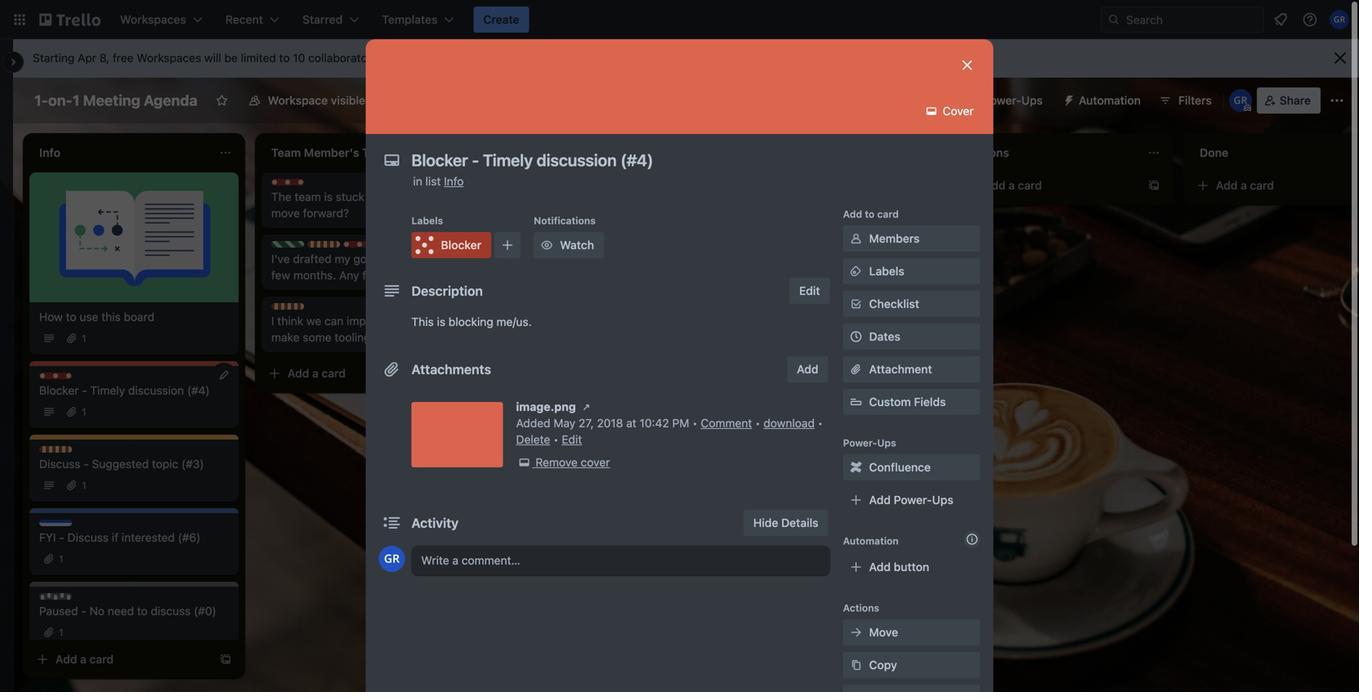 Task type: locate. For each thing, give the bounding box(es) containing it.
sm image up add power-ups link
[[848, 459, 864, 476]]

in
[[413, 174, 422, 188]]

(#6)
[[178, 531, 201, 544]]

how
[[39, 310, 63, 324]]

paused paused - no need to discuss (#0)
[[39, 594, 216, 618]]

0 horizontal spatial can
[[324, 314, 343, 328]]

sm image inside automation button
[[1056, 87, 1079, 110]]

- inside the paused paused - no need to discuss (#0)
[[81, 604, 86, 618]]

0 horizontal spatial color: black, title: "paused" element
[[39, 593, 90, 606]]

- for blocker
[[82, 384, 87, 397]]

search image
[[1107, 13, 1120, 26]]

automation up add button
[[843, 535, 899, 547]]

0 horizontal spatial create from template… image
[[219, 653, 232, 666]]

automation
[[1079, 94, 1141, 107], [843, 535, 899, 547]]

0 vertical spatial is
[[324, 190, 333, 203]]

1 vertical spatial can
[[324, 314, 343, 328]]

star or unstar board image
[[216, 94, 229, 107]]

0 vertical spatial power-ups
[[983, 94, 1043, 107]]

sm image down add to card
[[848, 230, 864, 247]]

None text field
[[403, 145, 943, 175]]

1 vertical spatial on
[[664, 236, 677, 249]]

0 horizontal spatial labels
[[411, 215, 443, 226]]

watch button
[[534, 232, 604, 258]]

sm image down delete
[[516, 454, 532, 471]]

i've
[[271, 252, 290, 266]]

1 vertical spatial ups
[[877, 437, 896, 449]]

if inside fyi fyi - discuss if interested (#6)
[[112, 531, 118, 544]]

fyi
[[396, 242, 411, 253], [56, 521, 71, 532], [39, 531, 56, 544]]

goal
[[288, 242, 309, 253]]

make
[[271, 331, 300, 344]]

-
[[82, 384, 87, 397], [84, 457, 89, 471], [59, 531, 64, 544], [81, 604, 86, 618]]

on right feedback
[[664, 236, 677, 249]]

color: orange, title: "discuss" element up report?
[[503, 225, 557, 237]]

0 vertical spatial on
[[368, 190, 381, 203]]

1 horizontal spatial can
[[423, 190, 442, 203]]

blocker for blocker
[[441, 238, 481, 252]]

0 horizontal spatial is
[[324, 190, 333, 203]]

1 horizontal spatial labels
[[869, 264, 904, 278]]

1 horizontal spatial power-ups
[[983, 94, 1043, 107]]

details
[[781, 516, 818, 530]]

create button
[[474, 7, 529, 33]]

remove cover
[[536, 456, 610, 469]]

2 horizontal spatial create from template… image
[[915, 318, 928, 331]]

blocker inside blocker the team is stuck on x, how can we move forward?
[[288, 180, 323, 191]]

mentor another developer link
[[736, 235, 925, 251]]

filters button
[[1154, 87, 1217, 114]]

delete link
[[516, 433, 550, 446]]

we
[[445, 190, 460, 203], [306, 314, 321, 328], [446, 314, 460, 328]]

sm image down the actions
[[848, 624, 864, 641]]

the down can
[[503, 252, 520, 266]]

sm image for labels
[[848, 263, 864, 279]]

1 vertical spatial if
[[112, 531, 118, 544]]

best practice blog
[[736, 282, 832, 295]]

sm image inside members link
[[848, 230, 864, 247]]

stuck
[[336, 190, 364, 203]]

power-ups down the custom
[[843, 437, 896, 449]]

2 vertical spatial power-
[[894, 493, 932, 507]]

power- up button
[[894, 493, 932, 507]]

create from template… image
[[1147, 179, 1160, 192]]

1 horizontal spatial is
[[437, 315, 445, 329]]

if inside discuss i think we can improve velocity if we make some tooling changes.
[[436, 314, 442, 328]]

ups up "add button" button
[[932, 493, 953, 507]]

1 horizontal spatial power-
[[894, 493, 932, 507]]

color: black, title: "paused" element
[[415, 241, 466, 253], [39, 593, 90, 606]]

2 horizontal spatial ups
[[1021, 94, 1043, 107]]

discuss discuss - suggested topic (#3)
[[39, 447, 204, 471]]

automation button
[[1056, 87, 1151, 114]]

0 vertical spatial can
[[423, 190, 442, 203]]

1 horizontal spatial on
[[664, 236, 677, 249]]

0 vertical spatial power-
[[983, 94, 1021, 107]]

create from template… image
[[915, 318, 928, 331], [451, 367, 464, 380], [219, 653, 232, 666]]

0 horizontal spatial the
[[403, 252, 420, 266]]

workspace visible
[[268, 94, 365, 107]]

1 vertical spatial greg robinson (gregrobinson96) image
[[379, 546, 405, 572]]

discuss - suggested topic (#3) link
[[39, 456, 229, 472]]

to up members
[[865, 208, 875, 220]]

0 horizontal spatial on
[[368, 190, 381, 203]]

0 vertical spatial if
[[436, 314, 442, 328]]

practice
[[762, 282, 805, 295]]

to inside the paused paused - no need to discuss (#0)
[[137, 604, 148, 618]]

hide details
[[753, 516, 818, 530]]

greg robinson (gregrobinson96) image
[[1229, 89, 1252, 112], [379, 546, 405, 572]]

button
[[894, 560, 929, 574]]

0 horizontal spatial if
[[112, 531, 118, 544]]

download link
[[764, 416, 815, 430]]

this
[[101, 310, 121, 324]]

2 horizontal spatial power-
[[983, 94, 1021, 107]]

1 horizontal spatial automation
[[1079, 94, 1141, 107]]

checklist button
[[843, 291, 980, 317]]

10:42
[[640, 416, 669, 430]]

is right this on the left of the page
[[437, 315, 445, 329]]

2 the from the left
[[503, 252, 520, 266]]

- for paused
[[81, 604, 86, 618]]

paused for paused paused - no need to discuss (#0)
[[56, 594, 90, 606]]

feedback?
[[362, 268, 417, 282]]

forward?
[[303, 206, 349, 220]]

0 vertical spatial edit
[[799, 284, 820, 297]]

0 horizontal spatial greg robinson (gregrobinson96) image
[[379, 546, 405, 572]]

sm image up "27,"
[[578, 399, 595, 415]]

- for discuss
[[84, 457, 89, 471]]

timely
[[90, 384, 125, 397]]

confluence up add power-ups
[[869, 461, 931, 474]]

can inside blocker the team is stuck on x, how can we move forward?
[[423, 190, 442, 203]]

confluence left "cover"
[[876, 94, 937, 107]]

to right need
[[137, 604, 148, 618]]

power- down the custom
[[843, 437, 877, 449]]

0 horizontal spatial edit
[[562, 433, 582, 446]]

color: orange, title: "discuss" element down timely
[[39, 446, 92, 458]]

1
[[72, 92, 80, 109], [82, 333, 86, 344], [82, 406, 86, 418], [82, 480, 86, 491], [59, 553, 63, 565], [59, 627, 63, 638]]

attachment
[[869, 362, 932, 376]]

me/us.
[[496, 315, 532, 329]]

1 vertical spatial create from template… image
[[451, 367, 464, 380]]

fyi fyi - discuss if interested (#6)
[[39, 521, 201, 544]]

ups down the custom
[[877, 437, 896, 449]]

image.png
[[516, 400, 576, 414]]

1 vertical spatial power-
[[843, 437, 877, 449]]

0 vertical spatial automation
[[1079, 94, 1141, 107]]

sm image inside the copy link
[[848, 657, 864, 673]]

color: red, title: "blocker" element
[[271, 179, 323, 191], [411, 232, 491, 258], [343, 241, 395, 253], [39, 373, 91, 385]]

color: black, title: "paused" element left need
[[39, 593, 90, 606]]

- for fyi
[[59, 531, 64, 544]]

the inside i've drafted my goals for the next few months. any feedback?
[[403, 252, 420, 266]]

- inside the "discuss discuss - suggested topic (#3)"
[[84, 457, 89, 471]]

0 horizontal spatial automation
[[843, 535, 899, 547]]

agenda
[[144, 92, 198, 109]]

can down list
[[423, 190, 442, 203]]

- inside fyi fyi - discuss if interested (#6)
[[59, 531, 64, 544]]

sm image inside labels link
[[848, 263, 864, 279]]

Search field
[[1120, 7, 1263, 32]]

discuss inside discuss i think we can improve velocity if we make some tooling changes.
[[288, 304, 325, 315]]

confluence
[[876, 94, 937, 107], [869, 461, 931, 474]]

add a card button
[[958, 172, 1138, 199], [1190, 172, 1359, 199], [262, 360, 441, 387], [29, 646, 209, 673]]

few
[[271, 268, 290, 282]]

improve
[[347, 314, 389, 328]]

color: orange, title: "discuss" element up make on the left top of the page
[[271, 303, 325, 315]]

1 vertical spatial edit
[[562, 433, 582, 446]]

show menu image
[[1329, 92, 1345, 109]]

add a card button for create from template… image
[[958, 172, 1138, 199]]

1 horizontal spatial ups
[[932, 493, 953, 507]]

1 vertical spatial labels
[[869, 264, 904, 278]]

0 vertical spatial color: black, title: "paused" element
[[415, 241, 466, 253]]

power-ups right "cover"
[[983, 94, 1043, 107]]

1 horizontal spatial the
[[503, 252, 520, 266]]

the
[[403, 252, 420, 266], [503, 252, 520, 266]]

paused for paused
[[432, 242, 466, 253]]

copy link
[[843, 652, 980, 678]]

edit card image
[[217, 369, 230, 382]]

sm image
[[1056, 87, 1079, 110], [848, 263, 864, 279], [578, 399, 595, 415], [848, 624, 864, 641]]

sm image left "power-ups" button
[[923, 103, 940, 119]]

greg robinson (gregrobinson96) image
[[1330, 10, 1349, 29]]

ups left automation button
[[1021, 94, 1043, 107]]

0 horizontal spatial color: blue, title: "fyi" element
[[39, 520, 72, 532]]

custom fields button
[[843, 394, 980, 410]]

add button button
[[843, 554, 980, 580]]

0 vertical spatial ups
[[1021, 94, 1043, 107]]

add
[[984, 179, 1006, 192], [1216, 179, 1238, 192], [843, 208, 862, 220], [797, 362, 818, 376], [288, 367, 309, 380], [869, 493, 891, 507], [869, 560, 891, 574], [56, 653, 77, 666]]

comment
[[701, 416, 752, 430]]

add button
[[787, 356, 828, 382]]

need
[[108, 604, 134, 618]]

sm image right "power-ups" button
[[1056, 87, 1079, 110]]

0 vertical spatial color: blue, title: "fyi" element
[[379, 241, 412, 253]]

discuss left interested
[[67, 531, 109, 544]]

sm image
[[923, 103, 940, 119], [848, 230, 864, 247], [539, 237, 555, 253], [516, 454, 532, 471], [848, 459, 864, 476], [848, 657, 864, 673]]

sm image left copy
[[848, 657, 864, 673]]

0 horizontal spatial ups
[[877, 437, 896, 449]]

sm image for members
[[848, 230, 864, 247]]

color: orange, title: "discuss" element
[[503, 225, 557, 237], [307, 241, 361, 253], [271, 303, 325, 315], [39, 446, 92, 458]]

power-ups
[[983, 94, 1043, 107], [843, 437, 896, 449]]

1 horizontal spatial edit
[[799, 284, 820, 297]]

discuss up some
[[288, 304, 325, 315]]

0 horizontal spatial power-
[[843, 437, 877, 449]]

workspace visible button
[[238, 87, 375, 114]]

discuss left suggested
[[39, 457, 80, 471]]

can inside discuss i think we can improve velocity if we make some tooling changes.
[[324, 314, 343, 328]]

we down info
[[445, 190, 460, 203]]

add power-ups link
[[843, 487, 980, 513]]

sm image down developer
[[848, 263, 864, 279]]

feedback
[[612, 236, 661, 249]]

color: blue, title: "fyi" element
[[379, 241, 412, 253], [39, 520, 72, 532]]

you
[[527, 236, 546, 249]]

the
[[271, 190, 291, 203]]

0 vertical spatial confluence
[[876, 94, 937, 107]]

can up some
[[324, 314, 343, 328]]

we inside blocker the team is stuck on x, how can we move forward?
[[445, 190, 460, 203]]

power- inside add power-ups link
[[894, 493, 932, 507]]

on
[[368, 190, 381, 203], [664, 236, 677, 249]]

- inside blocker blocker - timely discussion (#4)
[[82, 384, 87, 397]]

if right this on the left of the page
[[436, 314, 442, 328]]

1 vertical spatial color: black, title: "paused" element
[[39, 593, 90, 606]]

0 vertical spatial create from template… image
[[915, 318, 928, 331]]

cover
[[581, 456, 610, 469]]

collaborators.
[[308, 51, 381, 65]]

sm image inside watch 'button'
[[539, 237, 555, 253]]

power- right "cover"
[[983, 94, 1021, 107]]

if left interested
[[112, 531, 118, 544]]

apr
[[78, 51, 96, 65]]

0 horizontal spatial power-ups
[[843, 437, 896, 449]]

ups
[[1021, 94, 1043, 107], [877, 437, 896, 449], [932, 493, 953, 507]]

mentor another developer
[[736, 236, 872, 249]]

remove
[[536, 456, 578, 469]]

discuss can you please give feedback on the report?
[[503, 226, 677, 266]]

a
[[1009, 179, 1015, 192], [1241, 179, 1247, 192], [312, 367, 319, 380], [80, 653, 86, 666]]

can
[[423, 190, 442, 203], [324, 314, 343, 328]]

add a card button for leftmost create from template… icon
[[29, 646, 209, 673]]

automation left filters button
[[1079, 94, 1141, 107]]

1 horizontal spatial greg robinson (gregrobinson96) image
[[1229, 89, 1252, 112]]

1 the from the left
[[403, 252, 420, 266]]

discuss down timely
[[56, 447, 92, 458]]

we right this on the left of the page
[[446, 314, 460, 328]]

is up forward?
[[324, 190, 333, 203]]

color: orange, title: "discuss" element up any
[[307, 241, 361, 253]]

developer
[[820, 236, 872, 249]]

blocker blocker - timely discussion (#4)
[[39, 373, 210, 397]]

color: black, title: "paused" element up description
[[415, 241, 466, 253]]

delete
[[516, 433, 550, 446]]

labels up checklist
[[869, 264, 904, 278]]

8,
[[99, 51, 110, 65]]

discuss inside fyi fyi - discuss if interested (#6)
[[67, 531, 109, 544]]

sm image for watch
[[539, 237, 555, 253]]

paused up description
[[432, 242, 466, 253]]

on inside discuss can you please give feedback on the report?
[[664, 236, 677, 249]]

sm image left watch
[[539, 237, 555, 253]]

1 horizontal spatial create from template… image
[[451, 367, 464, 380]]

1 right 1- at the left top
[[72, 92, 80, 109]]

on left x,
[[368, 190, 381, 203]]

the right for
[[403, 252, 420, 266]]

sm image for remove cover
[[516, 454, 532, 471]]

i've drafted my goals for the next few months. any feedback? link
[[271, 251, 461, 284]]

2 vertical spatial create from template… image
[[219, 653, 232, 666]]

discuss inside discuss can you please give feedback on the report?
[[520, 226, 557, 237]]

labels down 'how'
[[411, 215, 443, 226]]

1 down the paused paused - no need to discuss (#0)
[[59, 627, 63, 638]]

(#0)
[[194, 604, 216, 618]]

paused left need
[[56, 594, 90, 606]]

discuss up report?
[[520, 226, 557, 237]]

is inside blocker the team is stuck on x, how can we move forward?
[[324, 190, 333, 203]]

discuss up any
[[324, 242, 361, 253]]

1 horizontal spatial if
[[436, 314, 442, 328]]

ups inside button
[[1021, 94, 1043, 107]]

i
[[271, 314, 274, 328]]

workspaces
[[137, 51, 201, 65]]

changes.
[[374, 331, 422, 344]]

members link
[[843, 226, 980, 252]]

1 horizontal spatial color: black, title: "paused" element
[[415, 241, 466, 253]]

labels inside labels link
[[869, 264, 904, 278]]

sm image inside move link
[[848, 624, 864, 641]]

discuss i think we can improve velocity if we make some tooling changes.
[[271, 304, 460, 344]]



Task type: describe. For each thing, give the bounding box(es) containing it.
custom
[[869, 395, 911, 409]]

the inside discuss can you please give feedback on the report?
[[503, 252, 520, 266]]

sm image for move
[[848, 624, 864, 641]]

drafted
[[293, 252, 332, 266]]

add power-ups
[[869, 493, 953, 507]]

on inside blocker the team is stuck on x, how can we move forward?
[[368, 190, 381, 203]]

blocker for blocker the team is stuck on x, how can we move forward?
[[288, 180, 323, 191]]

report?
[[524, 252, 562, 266]]

1 down blocker blocker - timely discussion (#4)
[[82, 406, 86, 418]]

Write a comment text field
[[411, 546, 830, 575]]

1 vertical spatial automation
[[843, 535, 899, 547]]

on-
[[48, 92, 72, 109]]

dates button
[[843, 324, 980, 350]]

move link
[[843, 619, 980, 646]]

download
[[764, 416, 815, 430]]

share
[[1280, 94, 1311, 107]]

sm image for automation
[[1056, 87, 1079, 110]]

discuss blocker fyi
[[324, 242, 411, 253]]

discuss for blocker
[[324, 242, 361, 253]]

workspace
[[268, 94, 328, 107]]

can you please give feedback on the report? link
[[503, 235, 693, 267]]

months.
[[293, 268, 336, 282]]

remove cover link
[[516, 454, 610, 471]]

color: orange, title: "discuss" element for i think we can improve velocity if we make some tooling changes.
[[271, 303, 325, 315]]

use
[[80, 310, 98, 324]]

starting
[[33, 51, 75, 65]]

will
[[204, 51, 221, 65]]

best
[[736, 282, 759, 295]]

to left 10
[[279, 51, 290, 65]]

another
[[776, 236, 817, 249]]

filters
[[1178, 94, 1212, 107]]

any
[[339, 268, 359, 282]]

1 vertical spatial color: blue, title: "fyi" element
[[39, 520, 72, 532]]

members
[[869, 232, 920, 245]]

27,
[[579, 416, 594, 430]]

added may 27, 2018 at 10:42 pm
[[516, 416, 689, 430]]

interested
[[122, 531, 175, 544]]

sm image for copy
[[848, 657, 864, 673]]

tooling
[[335, 331, 371, 344]]

0 vertical spatial labels
[[411, 215, 443, 226]]

move
[[271, 206, 300, 220]]

Board name text field
[[26, 87, 206, 114]]

0 vertical spatial greg robinson (gregrobinson96) image
[[1229, 89, 1252, 112]]

how
[[398, 190, 420, 203]]

team
[[295, 190, 321, 203]]

discussion
[[128, 384, 184, 397]]

hide
[[753, 516, 778, 530]]

1 vertical spatial confluence
[[869, 461, 931, 474]]

create
[[483, 13, 519, 26]]

sm image for confluence
[[848, 459, 864, 476]]

this
[[411, 315, 434, 329]]

no
[[90, 604, 105, 618]]

visible
[[331, 94, 365, 107]]

paused - no need to discuss (#0) link
[[39, 603, 229, 619]]

fyi - discuss if interested (#6) link
[[39, 530, 229, 546]]

paused left no
[[39, 604, 78, 618]]

how to use this board
[[39, 310, 154, 324]]

(#4)
[[187, 384, 210, 397]]

goals
[[353, 252, 382, 266]]

blocker the team is stuck on x, how can we move forward?
[[271, 180, 460, 220]]

share button
[[1257, 87, 1321, 114]]

confluence inside button
[[876, 94, 937, 107]]

1 inside board name text box
[[72, 92, 80, 109]]

discuss
[[151, 604, 191, 618]]

color: orange, title: "discuss" element for discuss - suggested topic (#3)
[[39, 446, 92, 458]]

the team is stuck on x, how can we move forward? link
[[271, 189, 461, 221]]

1 down fyi fyi - discuss if interested (#6)
[[59, 553, 63, 565]]

discuss for discuss
[[56, 447, 92, 458]]

1 horizontal spatial color: blue, title: "fyi" element
[[379, 241, 412, 253]]

move
[[869, 626, 898, 639]]

2 vertical spatial ups
[[932, 493, 953, 507]]

starting apr 8, free workspaces will be limited to 10 collaborators.
[[33, 51, 381, 65]]

we up some
[[306, 314, 321, 328]]

to left the use
[[66, 310, 76, 324]]

discuss for can
[[520, 226, 557, 237]]

discuss for i
[[288, 304, 325, 315]]

1 down the use
[[82, 333, 86, 344]]

1 vertical spatial is
[[437, 315, 445, 329]]

free
[[113, 51, 134, 65]]

add a card button for the middle create from template… icon
[[262, 360, 441, 387]]

color: green, title: "goal" element
[[271, 241, 309, 253]]

comment link
[[701, 416, 752, 430]]

add to card
[[843, 208, 899, 220]]

description
[[411, 283, 483, 299]]

can
[[503, 236, 524, 249]]

sm image inside cover "link"
[[923, 103, 940, 119]]

power- inside "power-ups" button
[[983, 94, 1021, 107]]

blocker - timely discussion (#4) link
[[39, 382, 229, 399]]

actions
[[843, 602, 879, 614]]

dates
[[869, 330, 900, 343]]

1 vertical spatial power-ups
[[843, 437, 896, 449]]

i've drafted my goals for the next few months. any feedback?
[[271, 252, 445, 282]]

1 down the "discuss discuss - suggested topic (#3)"
[[82, 480, 86, 491]]

primary element
[[0, 0, 1359, 39]]

blog
[[808, 282, 832, 295]]

1-on-1 meeting agenda
[[34, 92, 198, 109]]

color: orange, title: "discuss" element for can you please give feedback on the report?
[[503, 225, 557, 237]]

some
[[303, 331, 331, 344]]

blocker for blocker blocker - timely discussion (#4)
[[56, 373, 91, 385]]

best practice blog link
[[736, 280, 925, 297]]

power-ups inside button
[[983, 94, 1043, 107]]

edit inside button
[[799, 284, 820, 297]]

open information menu image
[[1302, 11, 1318, 28]]

activity
[[411, 515, 459, 531]]

automation inside button
[[1079, 94, 1141, 107]]

x,
[[384, 190, 395, 203]]

info link
[[444, 174, 464, 188]]

velocity
[[392, 314, 433, 328]]

0 notifications image
[[1271, 10, 1290, 29]]

fields
[[914, 395, 946, 409]]

in list info
[[413, 174, 464, 188]]

copy
[[869, 658, 897, 672]]

(#3)
[[181, 457, 204, 471]]

board
[[124, 310, 154, 324]]

think
[[277, 314, 303, 328]]

cover
[[940, 104, 974, 118]]



Task type: vqa. For each thing, say whether or not it's contained in the screenshot.
Cards
no



